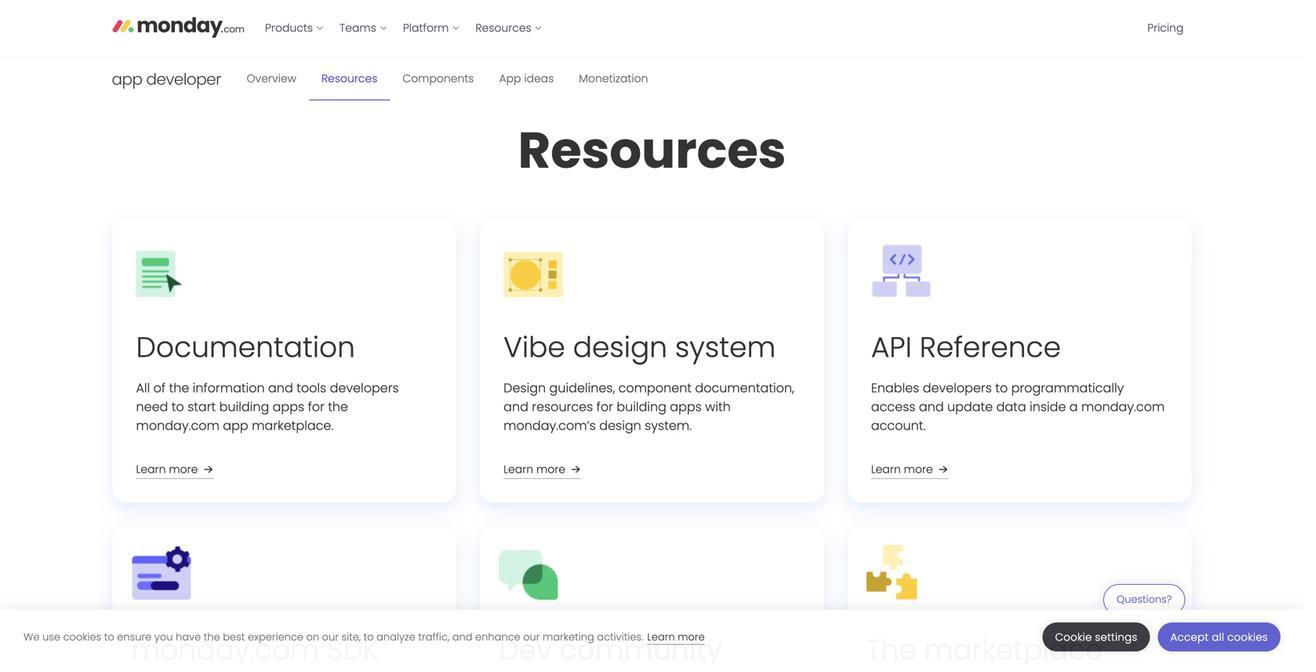 Task type: describe. For each thing, give the bounding box(es) containing it.
learn for documentation
[[136, 462, 166, 477]]

monday.com inside enables developers to programmatically access and update data inside a monday.com account.
[[1082, 398, 1165, 416]]

learn more link for documentation
[[136, 460, 217, 479]]

ensure
[[117, 630, 152, 644]]

apps inside all of the information and tools developers need to start building apps for the monday.com app marketplace.
[[273, 398, 305, 416]]

learn more for api reference﻿
[[871, 462, 933, 477]]

questions?
[[1117, 593, 1172, 607]]

dialog containing cookie settings
[[0, 610, 1304, 664]]

enhance
[[475, 630, 521, 644]]

products
[[265, 20, 313, 36]]

have
[[176, 630, 201, 644]]

all
[[136, 379, 150, 397]]

api icon image
[[871, 242, 932, 297]]

app ideas
[[499, 71, 554, 86]]

2 our from the left
[[523, 630, 540, 644]]

more right activities.
[[678, 630, 705, 644]]

cookies for all
[[1228, 630, 1268, 645]]

and inside enables developers to programmatically access and update data inside a monday.com account.
[[919, 398, 944, 416]]

account.
[[871, 417, 926, 435]]

more for api reference﻿
[[904, 462, 933, 477]]

pricing
[[1148, 20, 1184, 36]]

0 vertical spatial design
[[573, 327, 668, 367]]

mp icon image
[[867, 545, 926, 600]]

with
[[705, 398, 731, 416]]

for inside the design guidelines, component documentation, and resources for building apps with monday.com's design system.
[[597, 398, 613, 416]]

documentation icon image
[[136, 242, 197, 297]]

learn more link for vibe design system
[[504, 460, 584, 479]]

vibe icon image
[[504, 242, 564, 297]]

monday.com's
[[504, 417, 596, 435]]

monetization link
[[567, 57, 661, 100]]

system
[[675, 327, 776, 367]]

apps inside the design guidelines, component documentation, and resources for building apps with monday.com's design system.
[[670, 398, 702, 416]]

the inside dialog
[[204, 630, 220, 644]]

building inside the design guidelines, component documentation, and resources for building apps with monday.com's design system.
[[617, 398, 667, 416]]

activities.
[[597, 630, 644, 644]]

site,
[[342, 630, 361, 644]]

more for documentation
[[169, 462, 198, 477]]

design guidelines, component documentation, and resources for building apps with monday.com's design system.
[[504, 379, 795, 435]]

inside
[[1030, 398, 1066, 416]]

main element
[[257, 0, 1192, 56]]

programmatically
[[1012, 379, 1124, 397]]

monday.com logo image
[[113, 10, 245, 43]]

platform
[[403, 20, 449, 36]]

to left ensure
[[104, 630, 114, 644]]

accept all cookies button
[[1158, 623, 1281, 652]]

2 horizontal spatial the
[[328, 398, 348, 416]]

and inside the design guidelines, component documentation, and resources for building apps with monday.com's design system.
[[504, 398, 529, 416]]

need
[[136, 398, 168, 416]]

teams link
[[332, 16, 395, 41]]

accept
[[1171, 630, 1209, 645]]

platform link
[[395, 16, 468, 41]]

and inside dialog
[[452, 630, 473, 644]]

overview link
[[234, 57, 309, 100]]

update
[[948, 398, 993, 416]]

enables developers to programmatically access and update data inside a monday.com account.
[[871, 379, 1165, 435]]

components
[[403, 71, 474, 86]]

1 horizontal spatial resources link
[[468, 16, 550, 41]]

resources inside "main" element
[[476, 20, 532, 36]]

guidelines,
[[550, 379, 615, 397]]

to inside enables developers to programmatically access and update data inside a monday.com account.
[[996, 379, 1008, 397]]

we
[[24, 630, 40, 644]]

information
[[193, 379, 265, 397]]

2 vertical spatial resources
[[518, 115, 786, 186]]

list containing products
[[257, 0, 550, 56]]

use
[[42, 630, 60, 644]]

learn for api reference﻿
[[871, 462, 901, 477]]

component
[[619, 379, 692, 397]]

enables
[[871, 379, 920, 397]]

app
[[499, 71, 521, 86]]

api reference﻿
[[871, 327, 1061, 367]]

accept all cookies
[[1171, 630, 1268, 645]]

all
[[1212, 630, 1225, 645]]

to right site,
[[364, 630, 374, 644]]



Task type: vqa. For each thing, say whether or not it's contained in the screenshot.
TEAM in the right of the page
no



Task type: locate. For each thing, give the bounding box(es) containing it.
our
[[322, 630, 339, 644], [523, 630, 540, 644]]

1 horizontal spatial apps
[[670, 398, 702, 416]]

learn more link inside dialog
[[647, 630, 705, 645]]

learn more down the account.
[[871, 462, 933, 477]]

our right enhance
[[523, 630, 540, 644]]

tools
[[297, 379, 326, 397]]

community icon image
[[499, 545, 559, 600]]

learn down need
[[136, 462, 166, 477]]

cookies right use
[[63, 630, 101, 644]]

1 building from the left
[[219, 398, 269, 416]]

2 horizontal spatial learn more
[[871, 462, 933, 477]]

1 vertical spatial design
[[600, 417, 641, 435]]

to
[[996, 379, 1008, 397], [172, 398, 184, 416], [104, 630, 114, 644], [364, 630, 374, 644]]

the left best
[[204, 630, 220, 644]]

developers
[[330, 379, 399, 397], [923, 379, 992, 397]]

learn more for documentation
[[136, 462, 198, 477]]

to left start
[[172, 398, 184, 416]]

system.
[[645, 417, 692, 435]]

overview
[[247, 71, 296, 86]]

building up app on the left
[[219, 398, 269, 416]]

0 horizontal spatial monday.com
[[136, 417, 220, 435]]

2 building from the left
[[617, 398, 667, 416]]

experience
[[248, 630, 304, 644]]

1 horizontal spatial cookies
[[1228, 630, 1268, 645]]

products link
[[257, 16, 332, 41]]

on
[[306, 630, 319, 644]]

more
[[169, 462, 198, 477], [537, 462, 566, 477], [904, 462, 933, 477], [678, 630, 705, 644]]

1 horizontal spatial the
[[204, 630, 220, 644]]

1 horizontal spatial our
[[523, 630, 540, 644]]

resources link
[[468, 16, 550, 41], [309, 57, 390, 100]]

0 vertical spatial monday.com
[[1082, 398, 1165, 416]]

0 horizontal spatial building
[[219, 398, 269, 416]]

cookies right all
[[1228, 630, 1268, 645]]

and
[[268, 379, 293, 397], [504, 398, 529, 416], [919, 398, 944, 416], [452, 630, 473, 644]]

design up component
[[573, 327, 668, 367]]

list
[[257, 0, 550, 56], [101, 207, 1204, 515], [101, 515, 1204, 664]]

learn more link down the monday.com's
[[504, 460, 584, 479]]

2 apps from the left
[[670, 398, 702, 416]]

1 learn more from the left
[[136, 462, 198, 477]]

learn more link down need
[[136, 460, 217, 479]]

of
[[153, 379, 166, 397]]

0 horizontal spatial learn more
[[136, 462, 198, 477]]

more down the monday.com's
[[537, 462, 566, 477]]

monetization
[[579, 71, 648, 86]]

design inside the design guidelines, component documentation, and resources for building apps with monday.com's design system.
[[600, 417, 641, 435]]

to inside all of the information and tools developers need to start building apps for the monday.com app marketplace.
[[172, 398, 184, 416]]

0 horizontal spatial our
[[322, 630, 339, 644]]

design
[[573, 327, 668, 367], [600, 417, 641, 435]]

the up marketplace.
[[328, 398, 348, 416]]

vibe
[[504, 327, 565, 367]]

learn more down the monday.com's
[[504, 462, 566, 477]]

app ideas link
[[487, 57, 567, 100]]

learn more
[[136, 462, 198, 477], [504, 462, 566, 477], [871, 462, 933, 477]]

apps up system.
[[670, 398, 702, 416]]

apps up marketplace.
[[273, 398, 305, 416]]

0 horizontal spatial the
[[169, 379, 189, 397]]

we use cookies to ensure you have the best experience on our site, to analyze traffic, and enhance our marketing activities. learn more
[[24, 630, 705, 644]]

questions? button
[[1104, 584, 1186, 625]]

1 for from the left
[[308, 398, 325, 416]]

settings
[[1095, 630, 1138, 645]]

developers up update
[[923, 379, 992, 397]]

a
[[1070, 398, 1078, 416]]

sdk icon image
[[131, 545, 192, 600]]

and right traffic,
[[452, 630, 473, 644]]

0 horizontal spatial resources link
[[309, 57, 390, 100]]

0 horizontal spatial cookies
[[63, 630, 101, 644]]

cookies inside button
[[1228, 630, 1268, 645]]

the
[[169, 379, 189, 397], [328, 398, 348, 416], [204, 630, 220, 644]]

to up data
[[996, 379, 1008, 397]]

learn more link for api reference﻿
[[871, 460, 952, 479]]

2 for from the left
[[597, 398, 613, 416]]

1 horizontal spatial building
[[617, 398, 667, 416]]

resources link down teams
[[309, 57, 390, 100]]

1 vertical spatial monday.com
[[136, 417, 220, 435]]

learn more link down the account.
[[871, 460, 952, 479]]

for down "guidelines,"
[[597, 398, 613, 416]]

0 horizontal spatial apps
[[273, 398, 305, 416]]

monday.com right a
[[1082, 398, 1165, 416]]

1 cookies from the left
[[63, 630, 101, 644]]

and inside all of the information and tools developers need to start building apps for the monday.com app marketplace.
[[268, 379, 293, 397]]

learn more link right activities.
[[647, 630, 705, 645]]

developers inside all of the information and tools developers need to start building apps for the monday.com app marketplace.
[[330, 379, 399, 397]]

for
[[308, 398, 325, 416], [597, 398, 613, 416]]

0 vertical spatial resources link
[[468, 16, 550, 41]]

2 developers from the left
[[923, 379, 992, 397]]

1 horizontal spatial monday.com
[[1082, 398, 1165, 416]]

1 horizontal spatial for
[[597, 398, 613, 416]]

1 apps from the left
[[273, 398, 305, 416]]

learn right activities.
[[647, 630, 675, 644]]

2 cookies from the left
[[1228, 630, 1268, 645]]

0 vertical spatial the
[[169, 379, 189, 397]]

cookie settings
[[1056, 630, 1138, 645]]

learn more for vibe design system
[[504, 462, 566, 477]]

1 developers from the left
[[330, 379, 399, 397]]

teams
[[340, 20, 376, 36]]

the right of
[[169, 379, 189, 397]]

1 our from the left
[[322, 630, 339, 644]]

more down start
[[169, 462, 198, 477]]

and up the account.
[[919, 398, 944, 416]]

resources link up app
[[468, 16, 550, 41]]

1 vertical spatial the
[[328, 398, 348, 416]]

api
[[871, 327, 912, 367]]

all of the information and tools developers need to start building apps for the monday.com app marketplace.
[[136, 379, 399, 435]]

best
[[223, 630, 245, 644]]

for inside all of the information and tools developers need to start building apps for the monday.com app marketplace.
[[308, 398, 325, 416]]

ideas
[[524, 71, 554, 86]]

learn for vibe design system
[[504, 462, 534, 477]]

3 learn more from the left
[[871, 462, 933, 477]]

learn
[[136, 462, 166, 477], [504, 462, 534, 477], [871, 462, 901, 477], [647, 630, 675, 644]]

resources
[[476, 20, 532, 36], [322, 71, 378, 86], [518, 115, 786, 186]]

design
[[504, 379, 546, 397]]

0 horizontal spatial developers
[[330, 379, 399, 397]]

developers right tools
[[330, 379, 399, 397]]

pricing link
[[1140, 16, 1192, 41]]

data
[[997, 398, 1027, 416]]

traffic,
[[418, 630, 450, 644]]

marketing
[[543, 630, 594, 644]]

app
[[223, 417, 248, 435]]

0 vertical spatial resources
[[476, 20, 532, 36]]

apps
[[273, 398, 305, 416], [670, 398, 702, 416]]

dialog
[[0, 610, 1304, 664]]

0 horizontal spatial for
[[308, 398, 325, 416]]

learn down the account.
[[871, 462, 901, 477]]

cookie
[[1056, 630, 1092, 645]]

analyze
[[377, 630, 416, 644]]

2 learn more from the left
[[504, 462, 566, 477]]

for down tools
[[308, 398, 325, 416]]

documentation
[[136, 327, 355, 367]]

1 horizontal spatial learn more
[[504, 462, 566, 477]]

marketplace.
[[252, 417, 334, 435]]

learn more down need
[[136, 462, 198, 477]]

reference﻿
[[920, 327, 1061, 367]]

1 vertical spatial resources
[[322, 71, 378, 86]]

access
[[871, 398, 916, 416]]

learn more link
[[136, 460, 217, 479], [504, 460, 584, 479], [871, 460, 952, 479], [647, 630, 705, 645]]

building
[[219, 398, 269, 416], [617, 398, 667, 416]]

components link
[[390, 57, 487, 100]]

cookies
[[63, 630, 101, 644], [1228, 630, 1268, 645]]

and down design
[[504, 398, 529, 416]]

you
[[154, 630, 173, 644]]

our right on
[[322, 630, 339, 644]]

building down component
[[617, 398, 667, 416]]

monday.com for apps developers image
[[113, 57, 222, 101]]

1 vertical spatial resources link
[[309, 57, 390, 100]]

more down the account.
[[904, 462, 933, 477]]

learn down the monday.com's
[[504, 462, 534, 477]]

more for vibe design system
[[537, 462, 566, 477]]

developers inside enables developers to programmatically access and update data inside a monday.com account.
[[923, 379, 992, 397]]

monday.com
[[1082, 398, 1165, 416], [136, 417, 220, 435]]

cookies for use
[[63, 630, 101, 644]]

start
[[188, 398, 216, 416]]

building inside all of the information and tools developers need to start building apps for the monday.com app marketplace.
[[219, 398, 269, 416]]

list containing documentation
[[101, 207, 1204, 515]]

resources
[[532, 398, 593, 416]]

cookie settings button
[[1043, 623, 1150, 652]]

1 horizontal spatial developers
[[923, 379, 992, 397]]

vibe design system
[[504, 327, 784, 367]]

2 vertical spatial the
[[204, 630, 220, 644]]

monday.com inside all of the information and tools developers need to start building apps for the monday.com app marketplace.
[[136, 417, 220, 435]]

monday.com down start
[[136, 417, 220, 435]]

and left tools
[[268, 379, 293, 397]]

design left system.
[[600, 417, 641, 435]]

documentation,
[[695, 379, 795, 397]]



